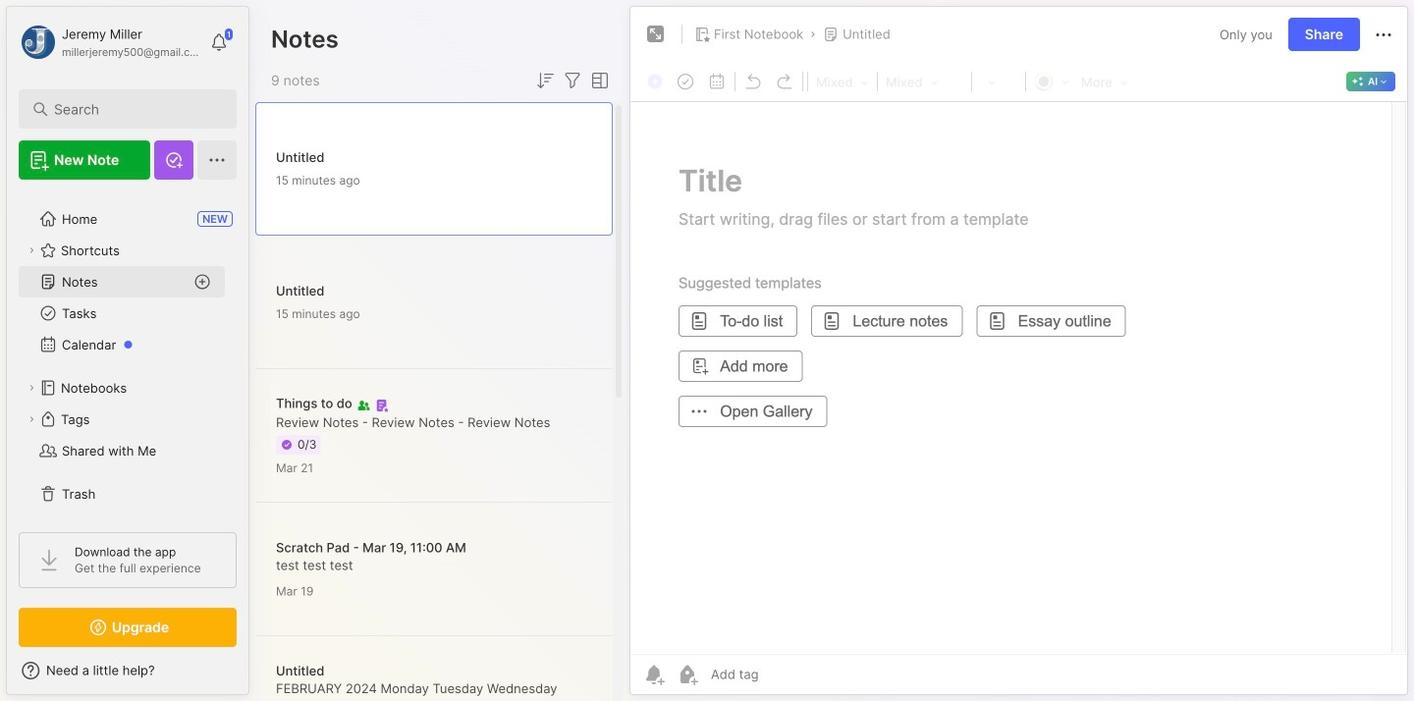Task type: locate. For each thing, give the bounding box(es) containing it.
Font color field
[[1029, 68, 1076, 93]]

None search field
[[54, 97, 211, 121]]

Account field
[[19, 23, 200, 62]]

Note Editor text field
[[631, 101, 1408, 654]]

font color image
[[1029, 68, 1076, 93]]

tree
[[7, 192, 249, 522]]

main element
[[0, 0, 255, 702]]

add a reminder image
[[643, 663, 666, 687]]

more image
[[1076, 69, 1135, 94]]

none search field inside main element
[[54, 97, 211, 121]]

font size image
[[975, 69, 1024, 94]]

font family image
[[880, 69, 970, 94]]

Search text field
[[54, 100, 211, 119]]

heading level image
[[811, 69, 875, 94]]

View options field
[[585, 69, 612, 92]]

WHAT'S NEW field
[[7, 655, 249, 687]]

insert image
[[643, 69, 670, 94]]

expand note image
[[645, 23, 668, 46]]

Sort options field
[[534, 69, 557, 92]]



Task type: vqa. For each thing, say whether or not it's contained in the screenshot.
tree in Main element
yes



Task type: describe. For each thing, give the bounding box(es) containing it.
more actions image
[[1373, 23, 1396, 47]]

note window element
[[630, 6, 1409, 701]]

tree inside main element
[[7, 192, 249, 522]]

More field
[[1076, 69, 1135, 94]]

add tag image
[[676, 663, 700, 687]]

Insert field
[[643, 69, 670, 94]]

Heading level field
[[811, 69, 875, 94]]

Add tag field
[[709, 666, 857, 683]]

Font size field
[[975, 69, 1024, 94]]

expand notebooks image
[[26, 382, 37, 394]]

More actions field
[[1373, 22, 1396, 47]]

Add filters field
[[561, 69, 585, 92]]

expand tags image
[[26, 414, 37, 425]]

Font family field
[[880, 69, 970, 94]]

add filters image
[[561, 69, 585, 92]]

click to collapse image
[[248, 665, 263, 689]]



